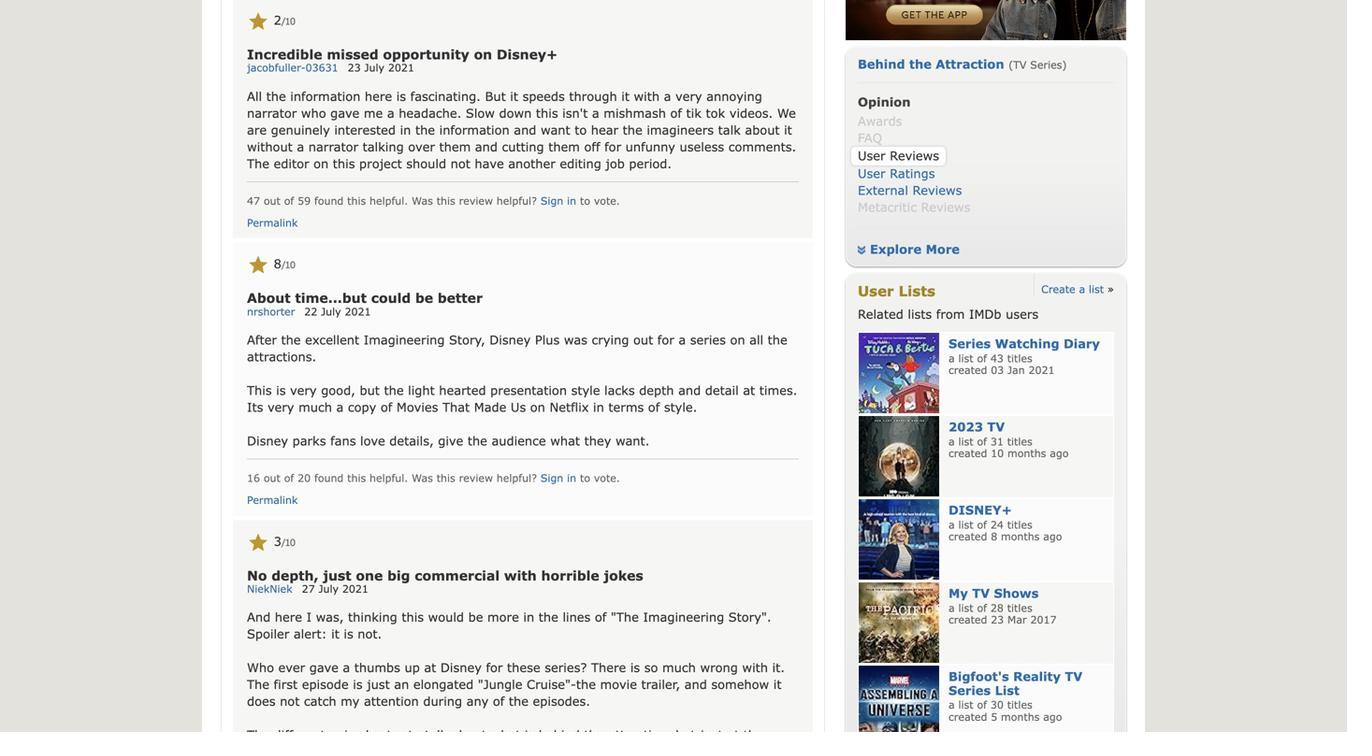 Task type: vqa. For each thing, say whether or not it's contained in the screenshot.
THROUGH
yes



Task type: locate. For each thing, give the bounding box(es) containing it.
just
[[323, 568, 352, 584], [367, 678, 390, 692]]

03 jan 2021
[[991, 364, 1055, 377]]

attractions.
[[247, 350, 317, 364]]

on inside the incredible missed opportunity on disney+ jacobfuller-03631 23 july 2021
[[474, 46, 493, 62]]

1 created from the top
[[949, 364, 988, 377]]

on left all
[[731, 333, 746, 347]]

of right lines
[[595, 610, 607, 625]]

all
[[750, 333, 764, 347]]

2021 up thinking
[[342, 583, 369, 596]]

1 vertical spatial for
[[658, 333, 675, 347]]

wrong
[[701, 661, 738, 676]]

1 sign in link from the top
[[541, 194, 577, 207]]

2 helpful. from the top
[[370, 472, 408, 485]]

0 vertical spatial to
[[575, 122, 587, 137]]

in down what
[[567, 472, 577, 485]]

1 vertical spatial helpful.
[[370, 472, 408, 485]]

is inside this is very good, but the light hearted presentation style lacks depth and detail at times. its very much a copy of movies that made us on netflix in terms of style.
[[276, 383, 286, 398]]

lacks
[[605, 383, 635, 398]]

much up trailer,
[[663, 661, 696, 676]]

0 vertical spatial for
[[605, 139, 622, 154]]

disney
[[490, 333, 531, 347], [247, 434, 288, 448], [441, 661, 482, 676]]

0 horizontal spatial with
[[504, 568, 537, 584]]

commercial
[[415, 568, 500, 584]]

0 vertical spatial permalink link
[[247, 216, 298, 229]]

of inside my tv shows a list of 28 titles created 23 mar 2017
[[978, 602, 988, 615]]

be right could
[[416, 290, 433, 306]]

of left 28
[[978, 602, 988, 615]]

5 list image image from the top
[[859, 666, 940, 733]]

1 horizontal spatial for
[[605, 139, 622, 154]]

of left the 43
[[978, 352, 988, 365]]

was,
[[316, 610, 344, 625]]

0 vertical spatial much
[[299, 400, 332, 415]]

sign in link
[[541, 194, 577, 207], [541, 472, 577, 485]]

thinking
[[348, 610, 398, 625]]

after the excellent imagineering story, disney plus was crying out for a series on all the attractions.
[[247, 333, 788, 364]]

faq link
[[858, 131, 883, 145]]

sign in link down what
[[541, 472, 577, 485]]

the down who
[[247, 678, 270, 692]]

47
[[247, 194, 260, 207]]

2 found from the top
[[314, 472, 344, 485]]

have
[[475, 156, 504, 171]]

so
[[645, 661, 658, 676]]

0 vertical spatial imagineering
[[364, 333, 445, 347]]

8 /10
[[274, 257, 295, 271]]

1 was from the top
[[412, 194, 433, 207]]

found for time...but
[[314, 472, 344, 485]]

for up "jungle
[[486, 661, 503, 676]]

nrshorter link
[[247, 305, 295, 318]]

3 user from the top
[[858, 283, 894, 299]]

the
[[247, 156, 270, 171], [247, 678, 270, 692]]

of inside 47 out of 59 found this helpful. was this review helpful? sign in to vote. permalink
[[284, 194, 294, 207]]

with up somehow
[[743, 661, 768, 676]]

a down bigfoot's at right bottom
[[949, 699, 955, 712]]

2 was from the top
[[412, 472, 433, 485]]

0 vertical spatial here
[[365, 89, 392, 103]]

0 horizontal spatial not
[[280, 695, 300, 709]]

2 review from the top
[[459, 472, 493, 485]]

list left the 43
[[959, 352, 974, 365]]

vote. for disney+
[[594, 194, 620, 207]]

0 vertical spatial with
[[634, 89, 660, 103]]

1 horizontal spatial disney
[[441, 661, 482, 676]]

helpful. for could
[[370, 472, 408, 485]]

tv right my
[[973, 586, 990, 601]]

/10 up incredible
[[282, 15, 295, 27]]

2 vertical spatial /10
[[282, 537, 295, 548]]

1 vertical spatial was
[[412, 472, 433, 485]]

1 sign from the top
[[541, 194, 564, 207]]

to inside 47 out of 59 found this helpful. was this review helpful? sign in to vote. permalink
[[580, 194, 591, 207]]

1 vertical spatial here
[[275, 610, 302, 625]]

list inside bigfoot's reality tv series list a list of 30 titles created 5 months ago
[[959, 699, 974, 712]]

created down "2023"
[[949, 447, 988, 460]]

3 list image image from the top
[[859, 500, 940, 580]]

elongated
[[414, 678, 474, 692]]

0 vertical spatial was
[[412, 194, 433, 207]]

user down faq
[[858, 148, 886, 163]]

and inside the who ever gave a thumbs up at disney for these series? there is so much wrong with it. the first episode is just an elongated "jungle cruise"-the movie trailer, and somehow it does not catch my attention during any of the episodes.
[[685, 678, 707, 692]]

1 found from the top
[[314, 194, 344, 207]]

review down give
[[459, 472, 493, 485]]

disney inside the who ever gave a thumbs up at disney for these series? there is so much wrong with it. the first episode is just an elongated "jungle cruise"-the movie trailer, and somehow it does not catch my attention during any of the episodes.
[[441, 661, 482, 676]]

1 titles from the top
[[1008, 352, 1033, 365]]

and down wrong
[[685, 678, 707, 692]]

mishmash
[[604, 106, 666, 120]]

2 list image image from the top
[[859, 416, 940, 497]]

0 horizontal spatial disney
[[247, 434, 288, 448]]

is left not.
[[344, 627, 354, 642]]

be inside and here i was, thinking this would be more in the lines of "the imagineering story". spoiler alert: it is not.
[[469, 610, 483, 625]]

1 review from the top
[[459, 194, 493, 207]]

list image image for series watching diary
[[859, 333, 940, 414]]

helpful. inside 16 out of 20 found this helpful. was this review helpful? sign in to vote. permalink
[[370, 472, 408, 485]]

series watching diary a list of 43 titles created 03 jan 2021
[[949, 336, 1101, 377]]

july
[[365, 61, 385, 74], [321, 305, 341, 318], [319, 583, 339, 596]]

2
[[274, 13, 282, 27]]

2 vertical spatial 2021
[[342, 583, 369, 596]]

1 vertical spatial the
[[247, 678, 270, 692]]

0 vertical spatial the
[[247, 156, 270, 171]]

2 vote. from the top
[[594, 472, 620, 485]]

1 vertical spatial helpful?
[[497, 472, 537, 485]]

2 them from the left
[[549, 139, 580, 154]]

imagineering right "the
[[643, 610, 725, 625]]

2 vertical spatial tv
[[1066, 670, 1083, 684]]

/10 inside 2 /10
[[282, 15, 295, 27]]

2 horizontal spatial disney
[[490, 333, 531, 347]]

list inside series watching diary a list of 43 titles created 03 jan 2021
[[959, 352, 974, 365]]

0 vertical spatial information
[[290, 89, 361, 103]]

1 permalink from the top
[[247, 216, 298, 229]]

a down my
[[949, 602, 955, 615]]

helpful. inside 47 out of 59 found this helpful. was this review helpful? sign in to vote. permalink
[[370, 194, 408, 207]]

just inside the who ever gave a thumbs up at disney for these series? there is so much wrong with it. the first episode is just an elongated "jungle cruise"-the movie trailer, and somehow it does not catch my attention during any of the episodes.
[[367, 678, 390, 692]]

vote. inside 16 out of 20 found this helpful. was this review helpful? sign in to vote. permalink
[[594, 472, 620, 485]]

4 list image image from the top
[[859, 583, 940, 663]]

series up the 30
[[949, 684, 991, 698]]

review inside 47 out of 59 found this helpful. was this review helpful? sign in to vote. permalink
[[459, 194, 493, 207]]

titles right 24
[[1008, 519, 1033, 531]]

better
[[438, 290, 483, 306]]

/10 for no
[[282, 537, 295, 548]]

july right 22
[[321, 305, 341, 318]]

out
[[264, 194, 281, 207], [634, 333, 654, 347], [264, 472, 281, 485]]

0 vertical spatial series
[[949, 336, 991, 351]]

in inside and here i was, thinking this would be more in the lines of "the imagineering story". spoiler alert: it is not.
[[524, 610, 535, 625]]

in inside "all the information here is fascinating. but it speeds through it with a very annoying narrator who gave me a headache. slow down this isn't a mishmash of tik tok videos. we are genuinely interested in the information and want to hear the imagineers talk about it without a narrator talking over them and cutting them off for unfunny useless comments. the editor on this project should not have another editing job period."
[[400, 122, 411, 137]]

here inside "all the information here is fascinating. but it speeds through it with a very annoying narrator who gave me a headache. slow down this isn't a mishmash of tik tok videos. we are genuinely interested in the information and want to hear the imagineers talk about it without a narrator talking over them and cutting them off for unfunny useless comments. the editor on this project should not have another editing job period."
[[365, 89, 392, 103]]

external reviews link
[[858, 183, 963, 198]]

0 vertical spatial reviews
[[890, 148, 940, 163]]

helpful? down another
[[497, 194, 537, 207]]

1 vertical spatial permalink
[[247, 494, 298, 507]]

1 helpful? from the top
[[497, 194, 537, 207]]

tik
[[687, 106, 702, 120]]

1 series from the top
[[949, 336, 991, 351]]

1 horizontal spatial with
[[634, 89, 660, 103]]

1 horizontal spatial here
[[365, 89, 392, 103]]

/10 inside '8 /10'
[[282, 259, 295, 271]]

2 vertical spatial out
[[264, 472, 281, 485]]

be left more
[[469, 610, 483, 625]]

1 vertical spatial disney
[[247, 434, 288, 448]]

on right editor
[[314, 156, 329, 171]]

1 permalink link from the top
[[247, 216, 298, 229]]

helpful? inside 16 out of 20 found this helpful. was this review helpful? sign in to vote. permalink
[[497, 472, 537, 485]]

list image image left "2023"
[[859, 416, 940, 497]]

created left the 30
[[949, 711, 988, 724]]

helpful. for opportunity
[[370, 194, 408, 207]]

1 vertical spatial be
[[469, 610, 483, 625]]

permalink link down 47
[[247, 216, 298, 229]]

it down it.
[[774, 678, 782, 692]]

5 created from the top
[[949, 711, 988, 724]]

1 vertical spatial found
[[314, 472, 344, 485]]

3 created from the top
[[949, 531, 988, 543]]

1 horizontal spatial them
[[549, 139, 580, 154]]

1 horizontal spatial at
[[743, 383, 756, 398]]

tv for my
[[973, 586, 990, 601]]

2 series from the top
[[949, 684, 991, 698]]

1 horizontal spatial just
[[367, 678, 390, 692]]

22
[[305, 305, 318, 318]]

of up the imagineers
[[671, 106, 682, 120]]

0 vertical spatial very
[[676, 89, 703, 103]]

0 vertical spatial vote.
[[594, 194, 620, 207]]

0 vertical spatial gave
[[331, 106, 360, 120]]

vote. for better
[[594, 472, 620, 485]]

of inside 16 out of 20 found this helpful. was this review helpful? sign in to vote. permalink
[[284, 472, 294, 485]]

the down without at the left
[[247, 156, 270, 171]]

2 horizontal spatial for
[[658, 333, 675, 347]]

0 vertical spatial july
[[365, 61, 385, 74]]

16
[[247, 472, 260, 485]]

1 vertical spatial review
[[459, 472, 493, 485]]

1 vertical spatial reviews
[[913, 183, 963, 198]]

netflix
[[550, 400, 589, 415]]

this left "project"
[[333, 156, 355, 171]]

in inside 16 out of 20 found this helpful. was this review helpful? sign in to vote. permalink
[[567, 472, 577, 485]]

/10 up depth,
[[282, 537, 295, 548]]

is inside and here i was, thinking this would be more in the lines of "the imagineering story". spoiler alert: it is not.
[[344, 627, 354, 642]]

0 vertical spatial review
[[459, 194, 493, 207]]

created inside series watching diary a list of 43 titles created 03 jan 2021
[[949, 364, 988, 377]]

a left series
[[679, 333, 686, 347]]

0 vertical spatial /10
[[282, 15, 295, 27]]

sign inside 47 out of 59 found this helpful. was this review helpful? sign in to vote. permalink
[[541, 194, 564, 207]]

movie
[[600, 678, 637, 692]]

for up job
[[605, 139, 622, 154]]

review for disney+
[[459, 194, 493, 207]]

1 vertical spatial series
[[949, 684, 991, 698]]

it inside and here i was, thinking this would be more in the lines of "the imagineering story". spoiler alert: it is not.
[[331, 627, 340, 642]]

of left 59 on the left top
[[284, 194, 294, 207]]

2021 inside the incredible missed opportunity on disney+ jacobfuller-03631 23 july 2021
[[388, 61, 414, 74]]

disney down its
[[247, 434, 288, 448]]

list image image left bigfoot's at right bottom
[[859, 666, 940, 733]]

much inside this is very good, but the light hearted presentation style lacks depth and detail at times. its very much a copy of movies that made us on netflix in terms of style.
[[299, 400, 332, 415]]

reviews down "external reviews" link
[[922, 200, 971, 214]]

here inside and here i was, thinking this would be more in the lines of "the imagineering story". spoiler alert: it is not.
[[275, 610, 302, 625]]

2 sign in link from the top
[[541, 472, 577, 485]]

1 vertical spatial july
[[321, 305, 341, 318]]

found inside 47 out of 59 found this helpful. was this review helpful? sign in to vote. permalink
[[314, 194, 344, 207]]

good,
[[321, 383, 356, 398]]

is up headache.
[[397, 89, 406, 103]]

external
[[858, 183, 909, 198]]

love
[[360, 434, 385, 448]]

8 months ago
[[991, 531, 1063, 543]]

of down disney+
[[978, 519, 988, 531]]

1 vertical spatial imagineering
[[643, 610, 725, 625]]

1 vertical spatial much
[[663, 661, 696, 676]]

2 vertical spatial disney
[[441, 661, 482, 676]]

is right this on the bottom left of the page
[[276, 383, 286, 398]]

5 titles from the top
[[1008, 699, 1033, 712]]

missed
[[327, 46, 379, 62]]

gave up interested
[[331, 106, 360, 120]]

list left the 30
[[959, 699, 974, 712]]

2 titles from the top
[[1008, 435, 1033, 448]]

2 vertical spatial user
[[858, 283, 894, 299]]

2 vertical spatial reviews
[[922, 200, 971, 214]]

1 vertical spatial sign in link
[[541, 472, 577, 485]]

a up 'episode'
[[343, 661, 350, 676]]

sign for incredible missed opportunity on disney+
[[541, 194, 564, 207]]

cruise"-
[[527, 678, 576, 692]]

2 vertical spatial to
[[580, 472, 591, 485]]

0 vertical spatial helpful.
[[370, 194, 408, 207]]

1 vote. from the top
[[594, 194, 620, 207]]

out for incredible missed opportunity on disney+
[[264, 194, 281, 207]]

made
[[474, 400, 507, 415]]

comments.
[[729, 139, 797, 154]]

0 vertical spatial sign in link
[[541, 194, 577, 207]]

disney left "plus"
[[490, 333, 531, 347]]

be
[[416, 290, 433, 306], [469, 610, 483, 625]]

out right crying at the top left of the page
[[634, 333, 654, 347]]

0 vertical spatial sign
[[541, 194, 564, 207]]

narrator down interested
[[309, 139, 359, 154]]

list image image for disney+
[[859, 500, 940, 580]]

to down they
[[580, 472, 591, 485]]

july inside 'no depth, just one big commercial with horrible jokes niekniek 27 july 2021'
[[319, 583, 339, 596]]

1 helpful. from the top
[[370, 194, 408, 207]]

titles
[[1008, 352, 1033, 365], [1008, 435, 1033, 448], [1008, 519, 1033, 531], [1008, 602, 1033, 615], [1008, 699, 1033, 712]]

user inside user lists related lists from imdb users
[[858, 283, 894, 299]]

my tv shows a list of 28 titles created 23 mar 2017
[[949, 586, 1057, 627]]

on inside "all the information here is fascinating. but it speeds through it with a very annoying narrator who gave me a headache. slow down this isn't a mishmash of tik tok videos. we are genuinely interested in the information and want to hear the imagineers talk about it without a narrator talking over them and cutting them off for unfunny useless comments. the editor on this project should not have another editing job period."
[[314, 156, 329, 171]]

0 horizontal spatial here
[[275, 610, 302, 625]]

a down good,
[[337, 400, 344, 415]]

4 created from the top
[[949, 614, 988, 627]]

a down the from
[[949, 352, 955, 365]]

helpful? inside 47 out of 59 found this helpful. was this review helpful? sign in to vote. permalink
[[497, 194, 537, 207]]

0 vertical spatial found
[[314, 194, 344, 207]]

permalink inside 47 out of 59 found this helpful. was this review helpful? sign in to vote. permalink
[[247, 216, 298, 229]]

1 horizontal spatial much
[[663, 661, 696, 676]]

at right up
[[424, 661, 436, 676]]

helpful? for disney+
[[497, 194, 537, 207]]

about
[[745, 122, 780, 137]]

for left series
[[658, 333, 675, 347]]

0 vertical spatial be
[[416, 290, 433, 306]]

3 titles from the top
[[1008, 519, 1033, 531]]

list down my
[[959, 602, 974, 615]]

a down disney+
[[949, 519, 955, 531]]

very
[[676, 89, 703, 103], [290, 383, 317, 398], [268, 400, 294, 415]]

vote. inside 47 out of 59 found this helpful. was this review helpful? sign in to vote. permalink
[[594, 194, 620, 207]]

0 vertical spatial disney
[[490, 333, 531, 347]]

no depth, just one big commercial with horrible jokes niekniek 27 july 2021
[[247, 568, 644, 596]]

/10 for about
[[282, 259, 295, 271]]

0 vertical spatial 2021
[[388, 61, 414, 74]]

found inside 16 out of 20 found this helpful. was this review helpful? sign in to vote. permalink
[[314, 472, 344, 485]]

created inside 2023 tv a list of 31 titles created 10 months ago
[[949, 447, 988, 460]]

this down fans
[[347, 472, 366, 485]]

2 the from the top
[[247, 678, 270, 692]]

on down the presentation
[[531, 400, 546, 415]]

was inside 16 out of 20 found this helpful. was this review helpful? sign in to vote. permalink
[[412, 472, 433, 485]]

us
[[511, 400, 526, 415]]

2 permalink from the top
[[247, 494, 298, 507]]

2021 left could
[[345, 305, 371, 318]]

0 vertical spatial user
[[858, 148, 886, 163]]

4 titles from the top
[[1008, 602, 1033, 615]]

users
[[1006, 307, 1039, 321]]

this left would
[[402, 610, 424, 625]]

30
[[991, 699, 1004, 712]]

0 horizontal spatial just
[[323, 568, 352, 584]]

permalink for incredible
[[247, 216, 298, 229]]

1 vertical spatial 2021
[[345, 305, 371, 318]]

27
[[302, 583, 315, 596]]

1 vertical spatial permalink link
[[247, 494, 298, 507]]

list image image for my tv shows
[[859, 583, 940, 663]]

3
[[274, 534, 282, 549]]

2021
[[388, 61, 414, 74], [345, 305, 371, 318], [342, 583, 369, 596]]

hearted
[[439, 383, 486, 398]]

series up the 43
[[949, 336, 991, 351]]

much down good,
[[299, 400, 332, 415]]

2 permalink link from the top
[[247, 494, 298, 507]]

0 horizontal spatial imagineering
[[364, 333, 445, 347]]

attraction
[[936, 57, 1005, 71]]

out right 16
[[264, 472, 281, 485]]

permalink link down 16
[[247, 494, 298, 507]]

list image image left my
[[859, 583, 940, 663]]

for
[[605, 139, 622, 154], [658, 333, 675, 347], [486, 661, 503, 676]]

1 vertical spatial with
[[504, 568, 537, 584]]

1 horizontal spatial imagineering
[[643, 610, 725, 625]]

0 vertical spatial out
[[264, 194, 281, 207]]

created down my
[[949, 614, 988, 627]]

a inside the disney+ a list of 24 titles created 8 months ago
[[949, 519, 955, 531]]

0 vertical spatial helpful?
[[497, 194, 537, 207]]

incredible missed opportunity on disney+ link
[[247, 46, 558, 62]]

titles down shows
[[1008, 602, 1033, 615]]

of inside the disney+ a list of 24 titles created 8 months ago
[[978, 519, 988, 531]]

in inside 47 out of 59 found this helpful. was this review helpful? sign in to vote. permalink
[[567, 194, 577, 207]]

could
[[371, 290, 411, 306]]

with inside 'no depth, just one big commercial with horrible jokes niekniek 27 july 2021'
[[504, 568, 537, 584]]

2 /10 from the top
[[282, 259, 295, 271]]

at
[[743, 383, 756, 398], [424, 661, 436, 676]]

2 sign from the top
[[541, 472, 564, 485]]

1 the from the top
[[247, 156, 270, 171]]

3 /10 from the top
[[282, 537, 295, 548]]

/10 inside 3 /10
[[282, 537, 295, 548]]

created inside the disney+ a list of 24 titles created 8 months ago
[[949, 531, 988, 543]]

0 vertical spatial permalink
[[247, 216, 298, 229]]

out inside 47 out of 59 found this helpful. was this review helpful? sign in to vote. permalink
[[264, 194, 281, 207]]

with inside the who ever gave a thumbs up at disney for these series? there is so much wrong with it. the first episode is just an elongated "jungle cruise"-the movie trailer, and somehow it does not catch my attention during any of the episodes.
[[743, 661, 768, 676]]

here up me
[[365, 89, 392, 103]]

1 vertical spatial user
[[858, 166, 886, 181]]

(tv
[[1009, 59, 1027, 71]]

/10 up about
[[282, 259, 295, 271]]

review for better
[[459, 472, 493, 485]]

list image image for bigfoot's reality tv series list
[[859, 666, 940, 733]]

in
[[400, 122, 411, 137], [567, 194, 577, 207], [593, 400, 605, 415], [567, 472, 577, 485], [524, 610, 535, 625]]

no depth, just one big commercial with horrible jokes link
[[247, 568, 644, 584]]

sign inside 16 out of 20 found this helpful. was this review helpful? sign in to vote. permalink
[[541, 472, 564, 485]]

series inside bigfoot's reality tv series list a list of 30 titles created 5 months ago
[[949, 684, 991, 698]]

0 vertical spatial not
[[451, 156, 471, 171]]

2 created from the top
[[949, 447, 988, 460]]

fans
[[330, 434, 356, 448]]

ratings
[[890, 166, 936, 181]]

tv inside 2023 tv a list of 31 titles created 10 months ago
[[988, 420, 1006, 434]]

be inside about time...but could be better nrshorter 22 july 2021
[[416, 290, 433, 306]]

0 horizontal spatial much
[[299, 400, 332, 415]]

a up the imagineers
[[664, 89, 672, 103]]

1 vertical spatial tv
[[973, 586, 990, 601]]

0 vertical spatial narrator
[[247, 106, 297, 120]]

out inside "after the excellent imagineering story, disney plus was crying out for a series on all the attractions."
[[634, 333, 654, 347]]

behind
[[858, 57, 906, 71]]

2 vertical spatial july
[[319, 583, 339, 596]]

out for about time...but could be better
[[264, 472, 281, 485]]

1 /10 from the top
[[282, 15, 295, 27]]

not down first
[[280, 695, 300, 709]]

found for missed
[[314, 194, 344, 207]]

1 vertical spatial out
[[634, 333, 654, 347]]

helpful. down "love"
[[370, 472, 408, 485]]

review inside 16 out of 20 found this helpful. was this review helpful? sign in to vote. permalink
[[459, 472, 493, 485]]

very left good,
[[290, 383, 317, 398]]

sign down what
[[541, 472, 564, 485]]

review
[[459, 194, 493, 207], [459, 472, 493, 485]]

bigfoot's reality tv series list a list of 30 titles created 5 months ago
[[949, 670, 1083, 724]]

somehow
[[712, 678, 770, 692]]

for inside "after the excellent imagineering story, disney plus was crying out for a series on all the attractions."
[[658, 333, 675, 347]]

disney+
[[497, 46, 558, 62]]

titles inside series watching diary a list of 43 titles created 03 jan 2021
[[1008, 352, 1033, 365]]

1 vertical spatial vote.
[[594, 472, 620, 485]]

1 horizontal spatial narrator
[[309, 139, 359, 154]]

2 helpful? from the top
[[497, 472, 537, 485]]

1 list image image from the top
[[859, 333, 940, 414]]

sign in link down editing
[[541, 194, 577, 207]]

list image image for 2023 tv
[[859, 416, 940, 497]]

on inside this is very good, but the light hearted presentation style lacks depth and detail at times. its very much a copy of movies that made us on netflix in terms of style.
[[531, 400, 546, 415]]

created down disney+
[[949, 531, 988, 543]]

during
[[423, 695, 463, 709]]

1 vertical spatial information
[[440, 122, 510, 137]]

list image image
[[859, 333, 940, 414], [859, 416, 940, 497], [859, 500, 940, 580], [859, 583, 940, 663], [859, 666, 940, 733]]

tv inside my tv shows a list of 28 titles created 23 mar 2017
[[973, 586, 990, 601]]

list
[[996, 684, 1020, 698]]

plus
[[535, 333, 560, 347]]

just right 27
[[323, 568, 352, 584]]

0 horizontal spatial at
[[424, 661, 436, 676]]

helpful? down audience
[[497, 472, 537, 485]]

crying
[[592, 333, 629, 347]]

0 vertical spatial tv
[[988, 420, 1006, 434]]

was down details,
[[412, 472, 433, 485]]

0 vertical spatial just
[[323, 568, 352, 584]]

incredible missed opportunity on disney+ jacobfuller-03631 23 july 2021
[[247, 46, 558, 74]]

them down want
[[549, 139, 580, 154]]

tv for 2023
[[988, 420, 1006, 434]]

31
[[991, 435, 1004, 448]]

1 vertical spatial at
[[424, 661, 436, 676]]

information
[[290, 89, 361, 103], [440, 122, 510, 137]]

on up but
[[474, 46, 493, 62]]

slow
[[466, 106, 495, 120]]

1 horizontal spatial not
[[451, 156, 471, 171]]

1 vertical spatial just
[[367, 678, 390, 692]]

and up style.
[[679, 383, 701, 398]]

this
[[536, 106, 558, 120], [333, 156, 355, 171], [347, 194, 366, 207], [437, 194, 456, 207], [347, 472, 366, 485], [437, 472, 456, 485], [402, 610, 424, 625]]

0 horizontal spatial for
[[486, 661, 503, 676]]

of down depth
[[648, 400, 660, 415]]

titles down series watching diary link
[[1008, 352, 1033, 365]]

headache.
[[399, 106, 462, 120]]

2 vertical spatial with
[[743, 661, 768, 676]]

2 horizontal spatial with
[[743, 661, 768, 676]]

1 vertical spatial very
[[290, 383, 317, 398]]

was
[[412, 194, 433, 207], [412, 472, 433, 485]]

helpful. down "project"
[[370, 194, 408, 207]]

found right 59 on the left top
[[314, 194, 344, 207]]

july inside the incredible missed opportunity on disney+ jacobfuller-03631 23 july 2021
[[365, 61, 385, 74]]

1 vertical spatial /10
[[282, 259, 295, 271]]

titles inside the disney+ a list of 24 titles created 8 months ago
[[1008, 519, 1033, 531]]

1 vertical spatial sign
[[541, 472, 564, 485]]

out inside 16 out of 20 found this helpful. was this review helpful? sign in to vote. permalink
[[264, 472, 281, 485]]

permalink inside 16 out of 20 found this helpful. was this review helpful? sign in to vote. permalink
[[247, 494, 298, 507]]

titles right 31
[[1008, 435, 1033, 448]]

review down have
[[459, 194, 493, 207]]

titles inside my tv shows a list of 28 titles created 23 mar 2017
[[1008, 602, 1033, 615]]

this down disney parks fans love details, give the audience what they want.
[[437, 472, 456, 485]]



Task type: describe. For each thing, give the bounding box(es) containing it.
want.
[[616, 434, 650, 448]]

"the
[[611, 610, 639, 625]]

who
[[301, 106, 326, 120]]

a inside 2023 tv a list of 31 titles created 10 months ago
[[949, 435, 955, 448]]

editor
[[274, 156, 309, 171]]

23 mar 2017
[[991, 614, 1057, 627]]

this down should
[[437, 194, 456, 207]]

series?
[[545, 661, 587, 676]]

this down "project"
[[347, 194, 366, 207]]

style.
[[664, 400, 698, 415]]

imagineering inside and here i was, thinking this would be more in the lines of "the imagineering story". spoiler alert: it is not.
[[643, 610, 725, 625]]

of inside and here i was, thinking this would be more in the lines of "the imagineering story". spoiler alert: it is not.
[[595, 610, 607, 625]]

of inside the who ever gave a thumbs up at disney for these series? there is so much wrong with it. the first episode is just an elongated "jungle cruise"-the movie trailer, and somehow it does not catch my attention during any of the episodes.
[[493, 695, 505, 709]]

july inside about time...but could be better nrshorter 22 july 2021
[[321, 305, 341, 318]]

alert:
[[294, 627, 327, 642]]

of right copy
[[381, 400, 393, 415]]

1 them from the left
[[439, 139, 471, 154]]

more
[[926, 242, 960, 256]]

to for about time...but could be better
[[580, 472, 591, 485]]

another
[[509, 156, 556, 171]]

the inside and here i was, thinking this would be more in the lines of "the imagineering story". spoiler alert: it is not.
[[539, 610, 559, 625]]

of inside bigfoot's reality tv series list a list of 30 titles created 5 months ago
[[978, 699, 988, 712]]

a right 'create'
[[1080, 283, 1086, 296]]

useless
[[680, 139, 725, 154]]

sign in link for better
[[541, 472, 577, 485]]

one
[[356, 568, 383, 584]]

my
[[949, 586, 969, 601]]

titles inside bigfoot's reality tv series list a list of 30 titles created 5 months ago
[[1008, 699, 1033, 712]]

tv inside bigfoot's reality tv series list a list of 30 titles created 5 months ago
[[1066, 670, 1083, 684]]

disney inside "after the excellent imagineering story, disney plus was crying out for a series on all the attractions."
[[490, 333, 531, 347]]

"jungle
[[478, 678, 523, 692]]

gave inside the who ever gave a thumbs up at disney for these series? there is so much wrong with it. the first episode is just an elongated "jungle cruise"-the movie trailer, and somehow it does not catch my attention during any of the episodes.
[[310, 661, 339, 676]]

diary
[[1064, 336, 1101, 351]]

jokes
[[604, 568, 644, 584]]

and here i was, thinking this would be more in the lines of "the imagineering story". spoiler alert: it is not.
[[247, 610, 772, 642]]

after
[[247, 333, 277, 347]]

lists
[[899, 283, 936, 299]]

shows
[[995, 586, 1039, 601]]

imagineering inside "after the excellent imagineering story, disney plus was crying out for a series on all the attractions."
[[364, 333, 445, 347]]

2021 inside about time...but could be better nrshorter 22 july 2021
[[345, 305, 371, 318]]

a down genuinely
[[297, 139, 304, 154]]

behind the attraction link
[[858, 57, 1005, 71]]

horrible
[[542, 568, 600, 584]]

sign for about time...but could be better
[[541, 472, 564, 485]]

not inside the who ever gave a thumbs up at disney for these series? there is so much wrong with it. the first episode is just an elongated "jungle cruise"-the movie trailer, and somehow it does not catch my attention during any of the episodes.
[[280, 695, 300, 709]]

of inside series watching diary a list of 43 titles created 03 jan 2021
[[978, 352, 988, 365]]

story".
[[729, 610, 772, 625]]

with inside "all the information here is fascinating. but it speeds through it with a very annoying narrator who gave me a headache. slow down this isn't a mishmash of tik tok videos. we are genuinely interested in the information and want to hear the imagineers talk about it without a narrator talking over them and cutting them off for unfunny useless comments. the editor on this project should not have another editing job period."
[[634, 89, 660, 103]]

want
[[541, 122, 571, 137]]

disney+ link
[[949, 503, 1013, 517]]

opinion
[[858, 94, 911, 109]]

episode
[[302, 678, 349, 692]]

episodes.
[[533, 695, 591, 709]]

the inside this is very good, but the light hearted presentation style lacks depth and detail at times. its very much a copy of movies that made us on netflix in terms of style.
[[384, 383, 404, 398]]

this inside and here i was, thinking this would be more in the lines of "the imagineering story". spoiler alert: it is not.
[[402, 610, 424, 625]]

3 /10
[[274, 534, 295, 549]]

a inside the who ever gave a thumbs up at disney for these series? there is so much wrong with it. the first episode is just an elongated "jungle cruise"-the movie trailer, and somehow it does not catch my attention during any of the episodes.
[[343, 661, 350, 676]]

the inside "all the information here is fascinating. but it speeds through it with a very annoying narrator who gave me a headache. slow down this isn't a mishmash of tik tok videos. we are genuinely interested in the information and want to hear the imagineers talk about it without a narrator talking over them and cutting them off for unfunny useless comments. the editor on this project should not have another editing job period."
[[247, 156, 270, 171]]

1 vertical spatial narrator
[[309, 139, 359, 154]]

times.
[[760, 383, 798, 398]]

series)
[[1031, 59, 1067, 71]]

speeds
[[523, 89, 565, 103]]

and up cutting
[[514, 122, 537, 137]]

to for incredible missed opportunity on disney+
[[580, 194, 591, 207]]

2 user from the top
[[858, 166, 886, 181]]

no
[[247, 568, 267, 584]]

is up my
[[353, 678, 363, 692]]

hear
[[591, 122, 619, 137]]

a right me
[[387, 106, 395, 120]]

user lists related lists from imdb users
[[858, 283, 1039, 321]]

videos.
[[730, 106, 773, 120]]

more
[[488, 610, 519, 625]]

imagineers
[[647, 122, 714, 137]]

a inside this is very good, but the light hearted presentation style lacks depth and detail at times. its very much a copy of movies that made us on netflix in terms of style.
[[337, 400, 344, 415]]

list left » in the right of the page
[[1089, 283, 1105, 296]]

tok
[[706, 106, 726, 120]]

bigfoot's
[[949, 670, 1010, 684]]

disney+ a list of 24 titles created 8 months ago
[[949, 503, 1063, 543]]

1 user from the top
[[858, 148, 886, 163]]

created inside bigfoot's reality tv series list a list of 30 titles created 5 months ago
[[949, 711, 988, 724]]

it.
[[773, 661, 785, 676]]

list inside my tv shows a list of 28 titles created 23 mar 2017
[[959, 602, 974, 615]]

imdb
[[970, 307, 1002, 321]]

list inside the disney+ a list of 24 titles created 8 months ago
[[959, 519, 974, 531]]

unfunny
[[626, 139, 676, 154]]

permalink for about
[[247, 494, 298, 507]]

job
[[606, 156, 625, 171]]

series inside series watching diary a list of 43 titles created 03 jan 2021
[[949, 336, 991, 351]]

the inside the who ever gave a thumbs up at disney for these series? there is so much wrong with it. the first episode is just an elongated "jungle cruise"-the movie trailer, and somehow it does not catch my attention during any of the episodes.
[[247, 678, 270, 692]]

much inside the who ever gave a thumbs up at disney for these series? there is so much wrong with it. the first episode is just an elongated "jungle cruise"-the movie trailer, and somehow it does not catch my attention during any of the episodes.
[[663, 661, 696, 676]]

of inside 2023 tv a list of 31 titles created 10 months ago
[[978, 435, 988, 448]]

and up have
[[475, 139, 498, 154]]

for inside "all the information here is fascinating. but it speeds through it with a very annoying narrator who gave me a headache. slow down this isn't a mishmash of tik tok videos. we are genuinely interested in the information and want to hear the imagineers talk about it without a narrator talking over them and cutting them off for unfunny useless comments. the editor on this project should not have another editing job period."
[[605, 139, 622, 154]]

is inside "all the information here is fascinating. but it speeds through it with a very annoying narrator who gave me a headache. slow down this isn't a mishmash of tik tok videos. we are genuinely interested in the information and want to hear the imagineers talk about it without a narrator talking over them and cutting them off for unfunny useless comments. the editor on this project should not have another editing job period."
[[397, 89, 406, 103]]

/10 for incredible
[[282, 15, 295, 27]]

in inside this is very good, but the light hearted presentation style lacks depth and detail at times. its very much a copy of movies that made us on netflix in terms of style.
[[593, 400, 605, 415]]

it up mishmash
[[622, 89, 630, 103]]

1 horizontal spatial information
[[440, 122, 510, 137]]

bigfoot's reality tv series list link
[[949, 670, 1083, 698]]

trailer,
[[642, 678, 681, 692]]

5 months ago
[[991, 711, 1063, 724]]

permalink link for incredible
[[247, 216, 298, 229]]

was for could
[[412, 472, 433, 485]]

created inside my tv shows a list of 28 titles created 23 mar 2017
[[949, 614, 988, 627]]

helpful? for better
[[497, 472, 537, 485]]

give
[[438, 434, 464, 448]]

faq
[[858, 131, 883, 145]]

a down through
[[592, 106, 600, 120]]

depth,
[[272, 568, 319, 584]]

on inside "after the excellent imagineering story, disney plus was crying out for a series on all the attractions."
[[731, 333, 746, 347]]

these
[[507, 661, 541, 676]]

opinion awards faq user reviews user ratings external reviews metacritic reviews
[[858, 94, 971, 214]]

parks
[[293, 434, 326, 448]]

is left so
[[631, 661, 640, 676]]

sign in link for disney+
[[541, 194, 577, 207]]

there
[[592, 661, 627, 676]]

0 horizontal spatial narrator
[[247, 106, 297, 120]]

niekniek link
[[247, 583, 293, 596]]

gave inside "all the information here is fascinating. but it speeds through it with a very annoying narrator who gave me a headache. slow down this isn't a mishmash of tik tok videos. we are genuinely interested in the information and want to hear the imagineers talk about it without a narrator talking over them and cutting them off for unfunny useless comments. the editor on this project should not have another editing job period."
[[331, 106, 360, 120]]

awards link
[[858, 114, 903, 128]]

light
[[408, 383, 435, 398]]

20
[[298, 472, 311, 485]]

spoiler
[[247, 627, 290, 642]]

for inside the who ever gave a thumbs up at disney for these series? there is so much wrong with it. the first episode is just an elongated "jungle cruise"-the movie trailer, and somehow it does not catch my attention during any of the episodes.
[[486, 661, 503, 676]]

presentation
[[491, 383, 567, 398]]

permalink link for about
[[247, 494, 298, 507]]

cutting
[[502, 139, 544, 154]]

a inside bigfoot's reality tv series list a list of 30 titles created 5 months ago
[[949, 699, 955, 712]]

it inside the who ever gave a thumbs up at disney for these series? there is so much wrong with it. the first episode is just an elongated "jungle cruise"-the movie trailer, and somehow it does not catch my attention during any of the episodes.
[[774, 678, 782, 692]]

a inside "after the excellent imagineering story, disney plus was crying out for a series on all the attractions."
[[679, 333, 686, 347]]

not.
[[358, 627, 382, 642]]

was for opportunity
[[412, 194, 433, 207]]

reality
[[1014, 670, 1061, 684]]

16 out of 20 found this helpful. was this review helpful? sign in to vote. permalink
[[247, 472, 620, 507]]

disney+
[[949, 503, 1013, 517]]

of inside "all the information here is fascinating. but it speeds through it with a very annoying narrator who gave me a headache. slow down this isn't a mishmash of tik tok videos. we are genuinely interested in the information and want to hear the imagineers talk about it without a narrator talking over them and cutting them off for unfunny useless comments. the editor on this project should not have another editing job period."
[[671, 106, 682, 120]]

i
[[307, 610, 312, 625]]

opportunity
[[383, 46, 470, 62]]

2021 inside 'no depth, just one big commercial with horrible jokes niekniek 27 july 2021'
[[342, 583, 369, 596]]

jacobfuller-03631 link
[[247, 61, 338, 74]]

does
[[247, 695, 276, 709]]

it up 'down' on the left of the page
[[510, 89, 519, 103]]

movies
[[397, 400, 438, 415]]

2 /10
[[274, 13, 295, 27]]

style
[[572, 383, 600, 398]]

43
[[991, 352, 1004, 365]]

it down we on the right top of the page
[[785, 122, 793, 137]]

0 horizontal spatial information
[[290, 89, 361, 103]]

we
[[778, 106, 796, 120]]

without
[[247, 139, 293, 154]]

and inside this is very good, but the light hearted presentation style lacks depth and detail at times. its very much a copy of movies that made us on netflix in terms of style.
[[679, 383, 701, 398]]

titles inside 2023 tv a list of 31 titles created 10 months ago
[[1008, 435, 1033, 448]]

2 vertical spatial very
[[268, 400, 294, 415]]

list inside 2023 tv a list of 31 titles created 10 months ago
[[959, 435, 974, 448]]

period.
[[629, 156, 672, 171]]

not inside "all the information here is fascinating. but it speeds through it with a very annoying narrator who gave me a headache. slow down this isn't a mishmash of tik tok videos. we are genuinely interested in the information and want to hear the imagineers talk about it without a narrator talking over them and cutting them off for unfunny useless comments. the editor on this project should not have another editing job period."
[[451, 156, 471, 171]]

just inside 'no depth, just one big commercial with horrible jokes niekniek 27 july 2021'
[[323, 568, 352, 584]]

at inside this is very good, but the light hearted presentation style lacks depth and detail at times. its very much a copy of movies that made us on netflix in terms of style.
[[743, 383, 756, 398]]

to inside "all the information here is fascinating. but it speeds through it with a very annoying narrator who gave me a headache. slow down this isn't a mishmash of tik tok videos. we are genuinely interested in the information and want to hear the imagineers talk about it without a narrator talking over them and cutting them off for unfunny useless comments. the editor on this project should not have another editing job period."
[[575, 122, 587, 137]]

a inside series watching diary a list of 43 titles created 03 jan 2021
[[949, 352, 955, 365]]

editing
[[560, 156, 602, 171]]

thumbs
[[355, 661, 401, 676]]

at inside the who ever gave a thumbs up at disney for these series? there is so much wrong with it. the first episode is just an elongated "jungle cruise"-the movie trailer, and somehow it does not catch my attention during any of the episodes.
[[424, 661, 436, 676]]

very inside "all the information here is fascinating. but it speeds through it with a very annoying narrator who gave me a headache. slow down this isn't a mishmash of tik tok videos. we are genuinely interested in the information and want to hear the imagineers talk about it without a narrator talking over them and cutting them off for unfunny useless comments. the editor on this project should not have another editing job period."
[[676, 89, 703, 103]]

incredible
[[247, 46, 323, 62]]

a inside my tv shows a list of 28 titles created 23 mar 2017
[[949, 602, 955, 615]]

up
[[405, 661, 420, 676]]

this down speeds
[[536, 106, 558, 120]]

who ever gave a thumbs up at disney for these series? there is so much wrong with it. the first episode is just an elongated "jungle cruise"-the movie trailer, and somehow it does not catch my attention during any of the episodes.
[[247, 661, 785, 709]]



